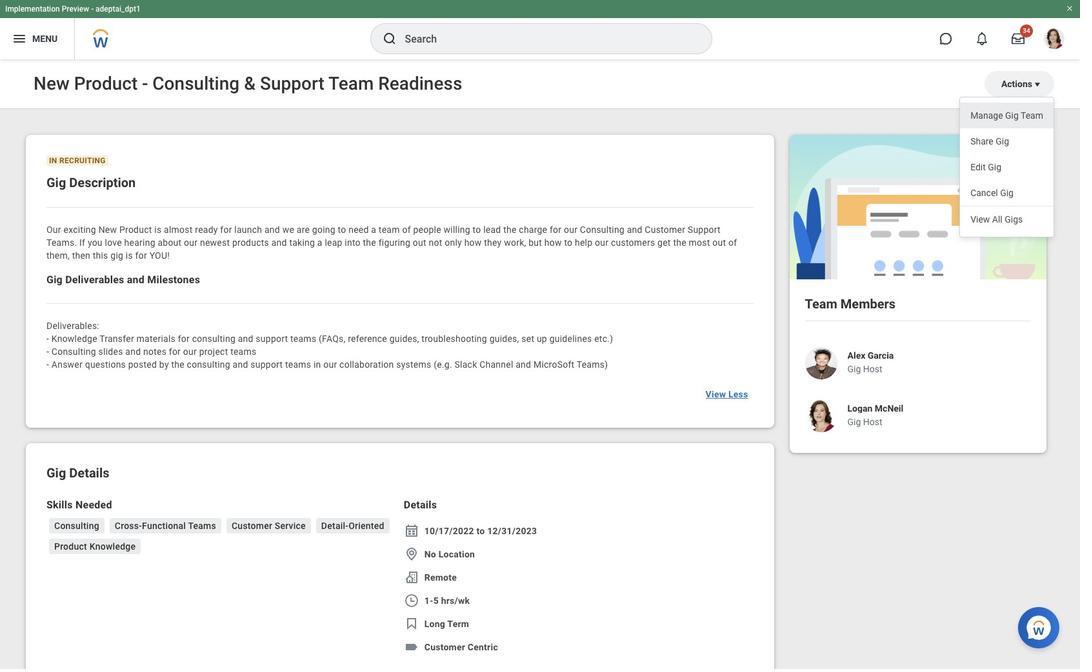 Task type: vqa. For each thing, say whether or not it's contained in the screenshot.
right change
no



Task type: locate. For each thing, give the bounding box(es) containing it.
teams right project
[[230, 347, 256, 357]]

gig right edit
[[988, 162, 1001, 172]]

guides,
[[390, 334, 419, 344], [490, 334, 519, 344]]

2 guides, from the left
[[490, 334, 519, 344]]

of right most
[[728, 237, 737, 248]]

gig
[[111, 250, 123, 261]]

set
[[522, 334, 534, 344]]

1 how from the left
[[464, 237, 482, 248]]

2 vertical spatial teams
[[285, 359, 311, 370]]

for right materials
[[178, 334, 190, 344]]

slides
[[98, 347, 123, 357]]

-
[[91, 5, 94, 14], [46, 334, 49, 344], [46, 347, 49, 357], [46, 359, 49, 370]]

0 vertical spatial team
[[1021, 110, 1043, 121]]

recruiting
[[59, 156, 106, 165]]

consulting down project
[[187, 359, 230, 370]]

caret down image
[[1032, 79, 1043, 90]]

1 horizontal spatial product
[[119, 225, 152, 235]]

the right "by"
[[171, 359, 184, 370]]

0 horizontal spatial of
[[402, 225, 411, 235]]

and
[[265, 225, 280, 235], [627, 225, 642, 235], [271, 237, 287, 248], [127, 274, 145, 286], [238, 334, 253, 344], [125, 347, 141, 357], [233, 359, 248, 370], [516, 359, 531, 370]]

1 horizontal spatial customer
[[424, 642, 465, 652]]

1 vertical spatial knowledge
[[89, 541, 136, 552]]

teams
[[290, 334, 316, 344], [230, 347, 256, 357], [285, 359, 311, 370]]

service
[[275, 521, 306, 531]]

teams left in on the left bottom of page
[[285, 359, 311, 370]]

less
[[728, 389, 748, 399]]

product
[[119, 225, 152, 235], [54, 541, 87, 552]]

1 vertical spatial teams
[[230, 347, 256, 357]]

of
[[402, 225, 411, 235], [728, 237, 737, 248]]

product up hearing
[[119, 225, 152, 235]]

most
[[689, 237, 710, 248]]

1 out from the left
[[413, 237, 426, 248]]

our down almost
[[184, 237, 198, 248]]

support left in on the left bottom of page
[[251, 359, 283, 370]]

customer centric
[[424, 642, 498, 652]]

notifications large image
[[976, 32, 989, 45]]

category image
[[404, 639, 419, 655], [404, 639, 419, 655]]

1 horizontal spatial out
[[713, 237, 726, 248]]

consulting up answer
[[51, 347, 96, 357]]

profile logan mcneil element
[[1036, 25, 1072, 53]]

1 horizontal spatial how
[[544, 237, 562, 248]]

0 vertical spatial details
[[69, 465, 109, 481]]

how
[[464, 237, 482, 248], [544, 237, 562, 248]]

0 vertical spatial of
[[402, 225, 411, 235]]

1 horizontal spatial guides,
[[490, 334, 519, 344]]

products
[[232, 237, 269, 248]]

teams left (faqs, on the left
[[290, 334, 316, 344]]

guides, left set
[[490, 334, 519, 344]]

to up leap at top
[[338, 225, 346, 235]]

in recruiting
[[49, 156, 106, 165]]

gig inside logan mcneil gig host
[[848, 417, 861, 427]]

2 horizontal spatial customer
[[645, 225, 685, 235]]

share gig
[[971, 136, 1009, 146]]

close environment banner image
[[1066, 5, 1074, 12]]

expected availability image
[[404, 593, 419, 608], [404, 593, 419, 608]]

team
[[379, 225, 400, 235]]

0 vertical spatial teams
[[290, 334, 316, 344]]

1 horizontal spatial is
[[154, 225, 162, 235]]

1 vertical spatial of
[[728, 237, 737, 248]]

the
[[503, 225, 517, 235], [363, 237, 376, 248], [673, 237, 686, 248], [171, 359, 184, 370]]

out down people
[[413, 237, 426, 248]]

0 horizontal spatial how
[[464, 237, 482, 248]]

for up newest
[[220, 225, 232, 235]]

no location
[[424, 549, 475, 559]]

knowledge down 'deliverables:'
[[51, 334, 97, 344]]

host down alex garcia link
[[863, 364, 882, 374]]

cross-
[[115, 521, 142, 531]]

0 vertical spatial customer
[[645, 225, 685, 235]]

mcneil
[[875, 403, 904, 414]]

view left less
[[706, 389, 726, 399]]

2 out from the left
[[713, 237, 726, 248]]

detail-oriented button
[[316, 518, 389, 534]]

not
[[429, 237, 442, 248]]

customer service button
[[226, 518, 311, 534]]

guides, up systems
[[390, 334, 419, 344]]

support left (faqs, on the left
[[256, 334, 288, 344]]

1 vertical spatial customer
[[232, 521, 272, 531]]

cancel
[[971, 188, 998, 198]]

0 horizontal spatial out
[[413, 237, 426, 248]]

staffing image
[[404, 570, 419, 585]]

ready
[[195, 225, 218, 235]]

oriented
[[349, 521, 384, 531]]

consulting down skills needed
[[54, 521, 99, 531]]

out right most
[[713, 237, 726, 248]]

are
[[297, 225, 310, 235]]

taking
[[289, 237, 315, 248]]

(faqs,
[[319, 334, 346, 344]]

1 vertical spatial consulting
[[187, 359, 230, 370]]

10/17/2022 to 12/31/2023
[[424, 526, 537, 536]]

people
[[413, 225, 441, 235]]

1 vertical spatial a
[[317, 237, 322, 248]]

alex garcia gig host
[[848, 350, 894, 374]]

customer for customer service
[[232, 521, 272, 531]]

0 horizontal spatial product
[[54, 541, 87, 552]]

1 vertical spatial team
[[805, 296, 837, 312]]

0 horizontal spatial team
[[805, 296, 837, 312]]

detail-oriented
[[321, 521, 384, 531]]

1 host from the top
[[863, 364, 882, 374]]

customer up get
[[645, 225, 685, 235]]

need
[[349, 225, 369, 235]]

of right team
[[402, 225, 411, 235]]

a
[[371, 225, 376, 235], [317, 237, 322, 248]]

gig down 'logan'
[[848, 417, 861, 427]]

alex
[[848, 350, 866, 361]]

cross-functional teams button
[[110, 518, 221, 534]]

the down need
[[363, 237, 376, 248]]

gig description
[[46, 175, 136, 190]]

customer left service
[[232, 521, 272, 531]]

for right charge
[[550, 225, 562, 235]]

1 horizontal spatial view
[[971, 214, 990, 224]]

inbox large image
[[1012, 32, 1025, 45]]

answer
[[51, 359, 83, 370]]

gig up 'skills'
[[46, 465, 66, 481]]

start date to end date image
[[404, 523, 419, 539], [404, 523, 419, 539]]

collaboration
[[339, 359, 394, 370]]

team left members
[[805, 296, 837, 312]]

love
[[105, 237, 122, 248]]

1 vertical spatial view
[[706, 389, 726, 399]]

out
[[413, 237, 426, 248], [713, 237, 726, 248]]

up
[[537, 334, 547, 344]]

deliverables:
[[46, 321, 99, 331]]

to left lead
[[473, 225, 481, 235]]

in
[[49, 156, 57, 165]]

1 vertical spatial is
[[126, 250, 133, 261]]

1 horizontal spatial team
[[1021, 110, 1043, 121]]

hearing
[[124, 237, 155, 248]]

1 vertical spatial details
[[404, 499, 437, 511]]

detail-
[[321, 521, 349, 531]]

0 horizontal spatial is
[[126, 250, 133, 261]]

gig down them,
[[46, 274, 63, 286]]

get
[[658, 237, 671, 248]]

1 guides, from the left
[[390, 334, 419, 344]]

customer inside button
[[232, 521, 272, 531]]

our exciting new product is almost ready for launch and we are going to need a team of people willing to lead the charge for our consulting and customer support teams. if you love hearing about our newest products and taking a leap into the figuring out not only how they work, but how to help our customers get the most out of them, then this gig is for you!
[[46, 225, 739, 261]]

willing
[[444, 225, 470, 235]]

0 horizontal spatial guides,
[[390, 334, 419, 344]]

implementation
[[5, 5, 60, 14]]

consulting up project
[[192, 334, 236, 344]]

notes
[[143, 347, 167, 357]]

garcia
[[868, 350, 894, 361]]

location image
[[404, 547, 419, 562], [404, 547, 419, 562]]

our right in on the left bottom of page
[[323, 359, 337, 370]]

they
[[484, 237, 502, 248]]

guidelines
[[550, 334, 592, 344]]

- inside "banner"
[[91, 5, 94, 14]]

1 vertical spatial consulting
[[51, 347, 96, 357]]

a down the going
[[317, 237, 322, 248]]

how right but
[[544, 237, 562, 248]]

consulting up help
[[580, 225, 625, 235]]

location
[[439, 549, 475, 559]]

0 horizontal spatial view
[[706, 389, 726, 399]]

the right get
[[673, 237, 686, 248]]

10/17/2022
[[424, 526, 474, 536]]

view left all
[[971, 214, 990, 224]]

customer inside our exciting new product is almost ready for launch and we are going to need a team of people willing to lead the charge for our consulting and customer support teams. if you love hearing about our newest products and taking a leap into the figuring out not only how they work, but how to help our customers get the most out of them, then this gig is for you!
[[645, 225, 685, 235]]

knowledge down cross-
[[89, 541, 136, 552]]

gig
[[1005, 110, 1019, 121], [996, 136, 1009, 146], [988, 162, 1001, 172], [46, 175, 66, 190], [1000, 188, 1014, 198], [46, 274, 63, 286], [848, 364, 861, 374], [848, 417, 861, 427], [46, 465, 66, 481]]

gig down in
[[46, 175, 66, 190]]

details up needed
[[69, 465, 109, 481]]

0 horizontal spatial details
[[69, 465, 109, 481]]

consulting inside our exciting new product is almost ready for launch and we are going to need a team of people willing to lead the charge for our consulting and customer support teams. if you love hearing about our newest products and taking a leap into the figuring out not only how they work, but how to help our customers get the most out of them, then this gig is for you!
[[580, 225, 625, 235]]

cancel gig
[[971, 188, 1014, 198]]

0 horizontal spatial customer
[[232, 521, 272, 531]]

0 vertical spatial knowledge
[[51, 334, 97, 344]]

product down consulting button
[[54, 541, 87, 552]]

to right the '10/17/2022'
[[477, 526, 485, 536]]

1 vertical spatial product
[[54, 541, 87, 552]]

host inside alex garcia gig host
[[863, 364, 882, 374]]

this
[[93, 250, 108, 261]]

cross-functional teams
[[115, 521, 216, 531]]

2 vertical spatial customer
[[424, 642, 465, 652]]

posted
[[128, 359, 157, 370]]

team down caret down image
[[1021, 110, 1043, 121]]

host inside logan mcneil gig host
[[863, 417, 882, 427]]

our
[[46, 225, 61, 235]]

is up about
[[154, 225, 162, 235]]

2 vertical spatial consulting
[[54, 521, 99, 531]]

1 horizontal spatial a
[[371, 225, 376, 235]]

0 vertical spatial host
[[863, 364, 882, 374]]

search image
[[382, 31, 397, 46]]

0 vertical spatial is
[[154, 225, 162, 235]]

channel
[[480, 359, 513, 370]]

a right need
[[371, 225, 376, 235]]

is right gig
[[126, 250, 133, 261]]

host down logan mcneil link
[[863, 417, 882, 427]]

is
[[154, 225, 162, 235], [126, 250, 133, 261]]

customer
[[645, 225, 685, 235], [232, 521, 272, 531], [424, 642, 465, 652]]

0 vertical spatial consulting
[[192, 334, 236, 344]]

gig right manage
[[1005, 110, 1019, 121]]

customer down the long term
[[424, 642, 465, 652]]

knowledge inside deliverables: - knowledge transfer materials for consulting and support teams (faqs, reference guides, troubleshooting guides, set up guidelines etc.) - consulting slides and notes for our project teams - answer questions posted by the consulting and support teams in our collaboration systems (e.g. slack channel and microsoft teams)
[[51, 334, 97, 344]]

how right only
[[464, 237, 482, 248]]

0 vertical spatial product
[[119, 225, 152, 235]]

1 vertical spatial host
[[863, 417, 882, 427]]

gig down alex
[[848, 364, 861, 374]]

staffing image
[[404, 570, 419, 585]]

0 vertical spatial view
[[971, 214, 990, 224]]

0 vertical spatial support
[[256, 334, 288, 344]]

slack
[[455, 359, 477, 370]]

support
[[256, 334, 288, 344], [251, 359, 283, 370]]

2 host from the top
[[863, 417, 882, 427]]

details
[[69, 465, 109, 481], [404, 499, 437, 511]]

(e.g.
[[434, 359, 452, 370]]

details up the '10/17/2022'
[[404, 499, 437, 511]]

gig illustration image
[[789, 135, 1047, 279]]

view inside view less button
[[706, 389, 726, 399]]

0 vertical spatial consulting
[[580, 225, 625, 235]]

type image
[[404, 616, 419, 632]]



Task type: describe. For each thing, give the bounding box(es) containing it.
etc.)
[[594, 334, 613, 344]]

troubleshooting
[[422, 334, 487, 344]]

actions
[[1001, 79, 1032, 89]]

figuring
[[379, 237, 410, 248]]

newest
[[200, 237, 230, 248]]

deliverables
[[65, 274, 124, 286]]

product knowledge button
[[49, 539, 141, 554]]

centric
[[468, 642, 498, 652]]

teams
[[188, 521, 216, 531]]

lead
[[483, 225, 501, 235]]

host for garcia
[[863, 364, 882, 374]]

exciting
[[64, 225, 96, 235]]

actions button
[[985, 71, 1054, 97]]

if
[[79, 237, 85, 248]]

host for mcneil
[[863, 417, 882, 427]]

almost
[[164, 225, 193, 235]]

2 how from the left
[[544, 237, 562, 248]]

gig details
[[46, 465, 109, 481]]

logan mcneil gig host
[[848, 403, 904, 427]]

launch
[[234, 225, 262, 235]]

adeptai_dpt1
[[96, 5, 141, 14]]

gigs
[[1005, 214, 1023, 224]]

to left help
[[564, 237, 573, 248]]

functional
[[142, 521, 186, 531]]

view for view less
[[706, 389, 726, 399]]

1 horizontal spatial of
[[728, 237, 737, 248]]

gig right cancel
[[1000, 188, 1014, 198]]

long term
[[424, 619, 469, 629]]

into
[[345, 237, 361, 248]]

new
[[98, 225, 117, 235]]

going
[[312, 225, 335, 235]]

team members
[[805, 296, 896, 312]]

members
[[841, 296, 896, 312]]

milestones
[[147, 274, 200, 286]]

only
[[445, 237, 462, 248]]

but
[[529, 237, 542, 248]]

our right help
[[595, 237, 609, 248]]

needed
[[75, 499, 112, 511]]

1-5 hrs/wk
[[424, 596, 470, 606]]

logan mcneil link
[[848, 403, 904, 414]]

view less button
[[700, 381, 753, 407]]

transfer
[[100, 334, 134, 344]]

charge
[[519, 225, 547, 235]]

0 horizontal spatial a
[[317, 237, 322, 248]]

them,
[[46, 250, 70, 261]]

hrs/wk
[[441, 596, 470, 606]]

product knowledge
[[54, 541, 136, 552]]

deliverables: - knowledge transfer materials for consulting and support teams (faqs, reference guides, troubleshooting guides, set up guidelines etc.) - consulting slides and notes for our project teams - answer questions posted by the consulting and support teams in our collaboration systems (e.g. slack channel and microsoft teams)
[[46, 321, 613, 370]]

1 vertical spatial support
[[251, 359, 283, 370]]

reference
[[348, 334, 387, 344]]

the up work,
[[503, 225, 517, 235]]

consulting inside button
[[54, 521, 99, 531]]

type image
[[404, 616, 419, 632]]

implementation preview -   adeptai_dpt1
[[5, 5, 141, 14]]

share
[[971, 136, 994, 146]]

by
[[159, 359, 169, 370]]

long
[[424, 619, 445, 629]]

microsoft
[[534, 359, 575, 370]]

0 vertical spatial a
[[371, 225, 376, 235]]

all
[[992, 214, 1003, 224]]

implementation preview -   adeptai_dpt1 banner
[[0, 0, 1080, 59]]

product inside our exciting new product is almost ready for launch and we are going to need a team of people willing to lead the charge for our consulting and customer support teams. if you love hearing about our newest products and taking a leap into the figuring out not only how they work, but how to help our customers get the most out of them, then this gig is for you!
[[119, 225, 152, 235]]

gig inside alex garcia gig host
[[848, 364, 861, 374]]

5
[[433, 596, 439, 606]]

12/31/2023
[[487, 526, 537, 536]]

description
[[69, 175, 136, 190]]

knowledge inside button
[[89, 541, 136, 552]]

manage gig team
[[971, 110, 1043, 121]]

then
[[72, 250, 90, 261]]

1 horizontal spatial details
[[404, 499, 437, 511]]

in
[[314, 359, 321, 370]]

for right notes
[[169, 347, 181, 357]]

preview
[[62, 5, 89, 14]]

teams)
[[577, 359, 608, 370]]

for down hearing
[[135, 250, 147, 261]]

view all gigs
[[971, 214, 1023, 224]]

1-
[[424, 596, 433, 606]]

no
[[424, 549, 436, 559]]

gig deliverables and milestones
[[46, 274, 200, 286]]

teams.
[[46, 237, 77, 248]]

our left project
[[183, 347, 197, 357]]

help
[[575, 237, 593, 248]]

leap
[[325, 237, 342, 248]]

customers
[[611, 237, 655, 248]]

gig right share
[[996, 136, 1009, 146]]

term
[[447, 619, 469, 629]]

support
[[688, 225, 721, 235]]

view for view all gigs
[[971, 214, 990, 224]]

consulting inside deliverables: - knowledge transfer materials for consulting and support teams (faqs, reference guides, troubleshooting guides, set up guidelines etc.) - consulting slides and notes for our project teams - answer questions posted by the consulting and support teams in our collaboration systems (e.g. slack channel and microsoft teams)
[[51, 347, 96, 357]]

view less
[[706, 389, 748, 399]]

the inside deliverables: - knowledge transfer materials for consulting and support teams (faqs, reference guides, troubleshooting guides, set up guidelines etc.) - consulting slides and notes for our project teams - answer questions posted by the consulting and support teams in our collaboration systems (e.g. slack channel and microsoft teams)
[[171, 359, 184, 370]]

materials
[[137, 334, 176, 344]]

manage
[[971, 110, 1003, 121]]

skills
[[46, 499, 73, 511]]

our up help
[[564, 225, 578, 235]]

customer for customer centric
[[424, 642, 465, 652]]

we
[[282, 225, 294, 235]]

skills needed
[[46, 499, 112, 511]]

edit gig
[[971, 162, 1001, 172]]

edit
[[971, 162, 986, 172]]

product inside button
[[54, 541, 87, 552]]



